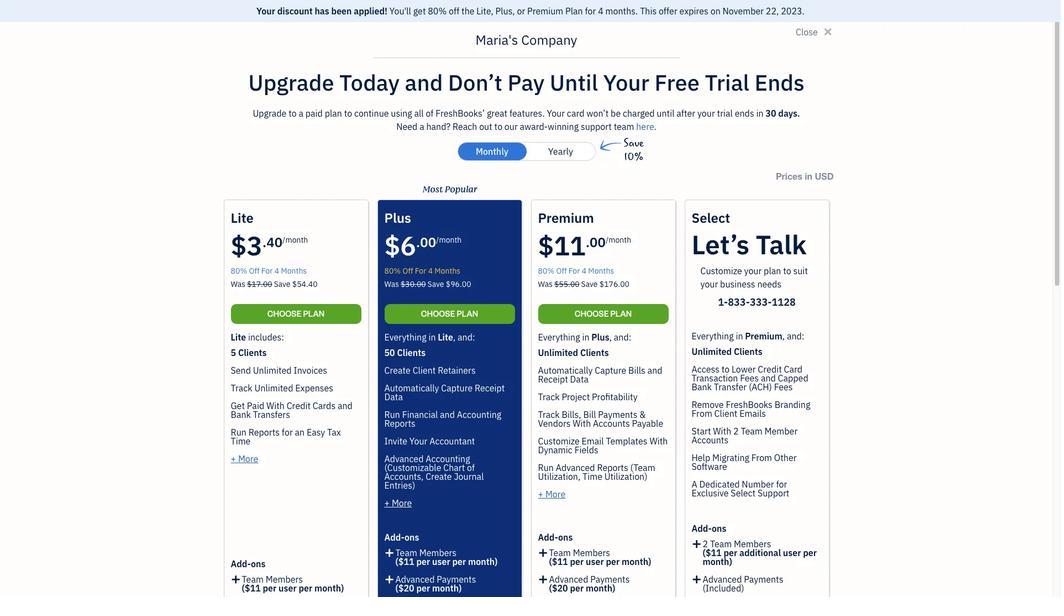 Task type: locate. For each thing, give the bounding box(es) containing it.
save down the loading
[[306, 567, 334, 583]]

advanced payments ($20 per month)
[[396, 574, 476, 594], [549, 574, 630, 594]]

was for premium
[[538, 279, 553, 289]]

0 horizontal spatial capture
[[441, 383, 473, 394]]

days
[[365, 9, 381, 19]]

and: inside everything in plus , and: unlimited clients
[[614, 332, 632, 343]]

/month up 80% off for 4 months was $30.00 save $96.00
[[436, 235, 462, 245]]

1 vertical spatial select
[[731, 488, 756, 499]]

1 vertical spatial upgrade
[[248, 68, 334, 97]]

suit
[[794, 265, 808, 276]]

2 vertical spatial run
[[538, 462, 554, 473]]

1 horizontal spatial 2
[[734, 426, 739, 437]]

credit inside access to lower credit card transaction fees and capped bank transfer (ach) fees
[[758, 364, 782, 375]]

run down dynamic
[[538, 462, 554, 473]]

1 was from the left
[[231, 279, 246, 289]]

2023.
[[781, 6, 805, 17]]

1 00 from the left
[[420, 233, 436, 251]]

your
[[257, 6, 275, 17], [604, 68, 650, 97], [547, 108, 565, 119], [410, 436, 428, 447]]

months inside 80% off for 4 months was $17.00 save $54.40
[[281, 266, 307, 276]]

members for lite
[[266, 574, 303, 585]]

2 horizontal spatial run
[[538, 462, 554, 473]]

month)
[[468, 556, 498, 567], [622, 556, 652, 567], [703, 556, 733, 567], [315, 583, 344, 594], [432, 583, 462, 594], [586, 583, 616, 594]]

sso password
[[312, 298, 369, 309]]

receipt down retainers
[[475, 383, 505, 394]]

1 horizontal spatial receipt
[[538, 374, 568, 385]]

4 inside 80% off for 4 months was $30.00 save $96.00
[[428, 266, 433, 276]]

clients right 5
[[238, 347, 267, 358]]

0 vertical spatial accounts
[[593, 418, 630, 429]]

left
[[383, 9, 395, 19]]

clients for everything in lite , and: 50 clients
[[397, 347, 426, 358]]

crown image
[[301, 8, 312, 20]]

1 horizontal spatial +
[[385, 498, 390, 509]]

1 horizontal spatial months
[[435, 266, 461, 276]]

2 choose plan from the left
[[421, 309, 478, 319]]

months up $96.00
[[435, 266, 461, 276]]

receipt inside automatically capture bills and receipt data
[[538, 374, 568, 385]]

80% up the $17.00
[[231, 266, 247, 276]]

0 vertical spatial a
[[299, 108, 304, 119]]

+ more link down run reports for an easy tax time
[[231, 453, 258, 465]]

accounts up help
[[692, 435, 729, 446]]

1 . 00 /month from the left
[[416, 233, 462, 251]]

to inside customize your plan to suit your business needs
[[784, 265, 792, 276]]

change password
[[296, 321, 367, 332]]

fees up freshbooks
[[741, 373, 759, 384]]

main element
[[0, 0, 122, 597]]

upgrade today and don't pay until your free trial ends
[[248, 68, 805, 97]]

1 horizontal spatial select
[[731, 488, 756, 499]]

off inside 80% off for 4 months was $30.00 save $96.00
[[403, 266, 413, 276]]

track bills, bill payments & vendors with accounts payable
[[538, 409, 664, 429]]

send for send unlimited invoices
[[231, 365, 251, 376]]

unlimited down send unlimited invoices
[[255, 383, 293, 394]]

run inside run reports for an easy tax time
[[231, 427, 247, 438]]

, up automatically capture bills and receipt data
[[610, 332, 612, 343]]

/month for lite
[[283, 235, 308, 245]]

0 horizontal spatial ,
[[453, 332, 456, 343]]

in left plus
[[583, 332, 590, 343]]

upgrade
[[442, 9, 472, 19], [248, 68, 334, 97], [253, 108, 287, 119]]

0 horizontal spatial customize
[[538, 436, 580, 447]]

team for plus
[[396, 547, 417, 559]]

1 months from the left
[[281, 266, 307, 276]]

applied!
[[354, 6, 388, 17]]

customize up "business"
[[701, 265, 743, 276]]

1 vertical spatial accounts
[[692, 435, 729, 446]]

1 horizontal spatial bank
[[692, 382, 712, 393]]

2 horizontal spatial was
[[538, 279, 553, 289]]

1 horizontal spatial plus image
[[692, 575, 702, 584]]

your up winning
[[547, 108, 565, 119]]

client down transfer
[[715, 408, 738, 419]]

1 advanced payments ($20 per month) from the left
[[396, 574, 476, 594]]

80% for plus
[[385, 266, 401, 276]]

0 horizontal spatial for
[[261, 266, 273, 276]]

3 months from the left
[[589, 266, 614, 276]]

owner
[[9, 22, 29, 30]]

was inside 80% off for 4 months was $17.00 save $54.40
[[231, 279, 246, 289]]

customize
[[701, 265, 743, 276], [538, 436, 580, 447]]

select left support
[[731, 488, 756, 499]]

1 horizontal spatial ($20
[[549, 583, 568, 594]]

1 for from the left
[[261, 266, 273, 276]]

for inside 80% off for 4 months was $30.00 save $96.00
[[415, 266, 427, 276]]

+ for premium
[[538, 489, 544, 500]]

choose left lock image
[[268, 309, 302, 319]]

0 horizontal spatial select
[[692, 209, 731, 227]]

months.
[[606, 6, 638, 17]]

and: up card
[[787, 331, 805, 342]]

clients for everything in premium , and: unlimited clients
[[734, 346, 763, 357]]

plan up company at the top
[[566, 6, 583, 17]]

was left the $55.00
[[538, 279, 553, 289]]

2 vertical spatial upgrade
[[253, 108, 287, 119]]

2 advanced payments ($20 per month) from the left
[[549, 574, 630, 594]]

0 vertical spatial run
[[385, 409, 400, 420]]

3 choose plan from the left
[[575, 309, 632, 319]]

1 horizontal spatial send
[[296, 520, 317, 531]]

in for everything in plus , and: unlimited clients
[[583, 332, 590, 343]]

80%
[[428, 6, 447, 17], [231, 266, 247, 276], [385, 266, 401, 276], [538, 266, 555, 276]]

off up the $17.00
[[249, 266, 260, 276]]

password up password on the bottom left of the page
[[330, 298, 369, 309]]

from up the start
[[692, 408, 713, 419]]

0 horizontal spatial accounts
[[593, 418, 630, 429]]

mw
[[305, 90, 343, 119]]

templates
[[606, 436, 648, 447]]

automatically for automatically capture receipt data
[[385, 383, 439, 394]]

off inside 80% off for 4 months was $55.00 save $176.00
[[557, 266, 567, 276]]

0 vertical spatial account
[[474, 9, 504, 19]]

0 vertical spatial password
[[296, 278, 330, 288]]

1 vertical spatial 30
[[766, 108, 777, 119]]

in right left
[[397, 9, 403, 19]]

accountant
[[430, 436, 475, 447]]

plus image for advanced payments (included)
[[692, 575, 702, 584]]

choose plan button
[[231, 304, 361, 324], [385, 304, 515, 324], [538, 304, 669, 324]]

receipt up project
[[538, 374, 568, 385]]

0 horizontal spatial reports
[[249, 427, 280, 438]]

2 horizontal spatial ,
[[783, 331, 785, 342]]

with down payable on the right bottom of page
[[650, 436, 668, 447]]

2 horizontal spatial for
[[569, 266, 580, 276]]

2 horizontal spatial choose plan button
[[538, 304, 669, 324]]

. inside upgrade to a paid plan to continue using all of freshbooks' great features. your card won't be charged until after your trial ends in 30 days. need a hand? reach out to our award-winning support team here .
[[654, 121, 657, 132]]

reports down transfers
[[249, 427, 280, 438]]

0 horizontal spatial + more link
[[231, 453, 258, 465]]

0 vertical spatial premium
[[528, 6, 564, 17]]

1 horizontal spatial and:
[[614, 332, 632, 343]]

choose plan button down $54.40
[[231, 304, 361, 324]]

2 lite from the left
[[438, 332, 453, 343]]

2 . 00 /month from the left
[[586, 233, 632, 251]]

automatically inside automatically capture bills and receipt data
[[538, 365, 593, 376]]

save inside 80% off for 4 months was $17.00 save $54.40
[[274, 279, 291, 289]]

everything inside everything in lite , and: 50 clients
[[385, 332, 427, 343]]

plan down $176.00
[[611, 309, 632, 319]]

First Name text field
[[296, 176, 487, 201]]

save right the $17.00
[[274, 279, 291, 289]]

team for premium
[[549, 547, 571, 559]]

accounts inside track bills, bill payments & vendors with accounts payable
[[593, 418, 630, 429]]

run inside run advanced reports (team utilization, time utilization)
[[538, 462, 554, 473]]

upgrade up paid
[[248, 68, 334, 97]]

payable
[[632, 418, 664, 429]]

0 vertical spatial plan
[[325, 108, 342, 119]]

1 choose plan from the left
[[268, 309, 325, 319]]

1 lite from the left
[[231, 332, 246, 343]]

send inside preferences element
[[296, 520, 317, 531]]

30 left days.
[[766, 108, 777, 119]]

/month inside . 40 /month
[[283, 235, 308, 245]]

off for premium
[[557, 266, 567, 276]]

0 vertical spatial accounting
[[457, 409, 502, 420]]

send unlimited invoices
[[231, 365, 327, 376]]

1 vertical spatial bank
[[231, 409, 251, 420]]

2 for from the left
[[415, 266, 427, 276]]

in inside everything in lite , and: 50 clients
[[429, 332, 436, 343]]

track left bills,
[[538, 409, 560, 420]]

create
[[385, 365, 411, 376], [426, 471, 452, 482]]

+ more down run reports for an easy tax time
[[231, 453, 258, 465]]

more for premium
[[546, 489, 566, 500]]

was inside 80% off for 4 months was $55.00 save $176.00
[[538, 279, 553, 289]]

0 horizontal spatial . 00 /month
[[416, 233, 462, 251]]

2 was from the left
[[385, 279, 399, 289]]

to
[[289, 108, 297, 119], [344, 108, 352, 119], [495, 121, 503, 132], [784, 265, 792, 276], [722, 364, 730, 375]]

+ more for plus
[[385, 498, 412, 509]]

great
[[487, 108, 508, 119]]

2 00 from the left
[[590, 233, 606, 251]]

ons for lite
[[251, 559, 266, 570]]

0 horizontal spatial send
[[231, 365, 251, 376]]

accounts
[[593, 418, 630, 429], [692, 435, 729, 446]]

your
[[405, 9, 420, 19], [698, 108, 715, 119], [745, 265, 762, 276], [701, 279, 719, 290], [394, 583, 409, 593]]

more down 'entries)'
[[392, 498, 412, 509]]

Email Address email field
[[296, 223, 687, 247]]

project
[[562, 392, 590, 403]]

1 off from the left
[[249, 266, 260, 276]]

team members ($11 per user per month) for lite
[[242, 574, 344, 594]]

run for run financial and accounting reports
[[385, 409, 400, 420]]

in
[[397, 9, 403, 19], [757, 108, 764, 119], [805, 171, 813, 181], [736, 331, 743, 342], [429, 332, 436, 343], [583, 332, 590, 343]]

go to help image
[[846, 6, 863, 22]]

, inside everything in lite , and: 50 clients
[[453, 332, 456, 343]]

1 vertical spatial accounting
[[426, 453, 470, 465]]

0 horizontal spatial client
[[413, 365, 436, 376]]

select up let's
[[692, 209, 731, 227]]

automatically capture bills and receipt data
[[538, 365, 663, 385]]

off for plus
[[403, 266, 413, 276]]

0 horizontal spatial of
[[426, 108, 434, 119]]

user
[[784, 547, 802, 559], [432, 556, 451, 567], [586, 556, 604, 567], [279, 583, 297, 594]]

credit inside get paid with credit cards and bank transfers
[[287, 400, 311, 411]]

00 for premium
[[590, 233, 606, 251]]

1 horizontal spatial premium
[[746, 331, 783, 342]]

0 vertical spatial automatically
[[538, 365, 593, 376]]

save inside 80% off for 4 months was $30.00 save $96.00
[[428, 279, 444, 289]]

1 horizontal spatial more
[[392, 498, 412, 509]]

times image
[[823, 25, 834, 39]]

track up 'get'
[[231, 383, 253, 394]]

1 horizontal spatial automatically
[[538, 365, 593, 376]]

last
[[496, 161, 511, 171]]

advanced payments ($20 per month) for plus
[[396, 574, 476, 594]]

to left the suit
[[784, 265, 792, 276]]

fees up branding
[[775, 382, 793, 393]]

lite inside lite includes: 5 clients
[[231, 332, 246, 343]]

0 horizontal spatial was
[[231, 279, 246, 289]]

80% left off
[[428, 6, 447, 17]]

80% up the $55.00
[[538, 266, 555, 276]]

choose left what
[[296, 583, 322, 593]]

maria's company
[[476, 31, 578, 49]]

create left journal
[[426, 471, 452, 482]]

preferences
[[296, 352, 363, 368]]

, inside everything in plus , and: unlimited clients
[[610, 332, 612, 343]]

in up lower
[[736, 331, 743, 342]]

1 horizontal spatial . 00 /month
[[586, 233, 632, 251]]

0 horizontal spatial bank
[[231, 409, 251, 420]]

automatically capture receipt data
[[385, 383, 505, 403]]

1 ($20 from the left
[[396, 583, 415, 594]]

3 was from the left
[[538, 279, 553, 289]]

clients for everything in plus , and: unlimited clients
[[581, 347, 609, 358]]

2 horizontal spatial everything
[[692, 331, 734, 342]]

0 horizontal spatial plan
[[325, 108, 342, 119]]

customize down vendors
[[538, 436, 580, 447]]

everything for premium
[[538, 332, 580, 343]]

1 /month from the left
[[283, 235, 308, 245]]

from inside help migrating from other software
[[752, 452, 773, 463]]

email
[[582, 436, 604, 447]]

2 /month from the left
[[436, 235, 462, 245]]

more down run reports for an easy tax time
[[238, 453, 258, 465]]

capture left the bills
[[595, 365, 627, 376]]

your up the 1-
[[701, 279, 719, 290]]

1 horizontal spatial 00
[[590, 233, 606, 251]]

0 vertical spatial send
[[231, 365, 251, 376]]

/month up $176.00
[[606, 235, 632, 245]]

2 choose plan button from the left
[[385, 304, 515, 324]]

1 horizontal spatial was
[[385, 279, 399, 289]]

0 horizontal spatial lite
[[231, 332, 246, 343]]

in inside everything in premium , and: unlimited clients
[[736, 331, 743, 342]]

and: up retainers
[[458, 332, 475, 343]]

plus image
[[385, 546, 395, 557], [692, 575, 702, 584]]

retainers
[[438, 365, 476, 376]]

accounting down the accountant
[[426, 453, 470, 465]]

2 team members ($11 per additional user per month)
[[703, 539, 817, 567]]

plus image for team members
[[385, 546, 395, 557]]

start with 2 team member accounts
[[692, 426, 798, 446]]

. 00 /month
[[416, 233, 462, 251], [586, 233, 632, 251]]

clients inside everything in lite , and: 50 clients
[[397, 347, 426, 358]]

accounts inside start with 2 team member accounts
[[692, 435, 729, 446]]

in inside everything in plus , and: unlimited clients
[[583, 332, 590, 343]]

1 vertical spatial send
[[296, 520, 317, 531]]

4 for lite
[[275, 266, 279, 276]]

,
[[783, 331, 785, 342], [453, 332, 456, 343], [610, 332, 612, 343]]

upgrade for and
[[248, 68, 334, 97]]

0 vertical spatial from
[[692, 408, 713, 419]]

your discount has been applied! you'll get 80% off the lite, plus, or premium plan for 4 months. this offer expires on november 22, 2023.
[[257, 6, 805, 17]]

close
[[796, 27, 818, 38]]

4 inside 80% off for 4 months was $55.00 save $176.00
[[582, 266, 587, 276]]

0 horizontal spatial automatically
[[385, 383, 439, 394]]

clients inside everything in premium , and: unlimited clients
[[734, 346, 763, 357]]

send down 5
[[231, 365, 251, 376]]

0 horizontal spatial 00
[[420, 233, 436, 251]]

save inside save changes button
[[306, 567, 334, 583]]

1 horizontal spatial team members ($11 per user per month)
[[396, 547, 498, 567]]

off
[[249, 266, 260, 276], [403, 266, 413, 276], [557, 266, 567, 276]]

00 up 80% off for 4 months was $30.00 save $96.00
[[420, 233, 436, 251]]

2 horizontal spatial team members ($11 per user per month)
[[549, 547, 652, 567]]

bank inside get paid with credit cards and bank transfers
[[231, 409, 251, 420]]

months inside 80% off for 4 months was $30.00 save $96.00
[[435, 266, 461, 276]]

in for everything in lite , and: 50 clients
[[429, 332, 436, 343]]

3 for from the left
[[569, 266, 580, 276]]

capture
[[595, 365, 627, 376], [441, 383, 473, 394]]

capture inside automatically capture bills and receipt data
[[595, 365, 627, 376]]

offer
[[659, 6, 678, 17]]

help
[[692, 452, 711, 463]]

support
[[758, 488, 790, 499]]

add-ons for lite
[[231, 559, 266, 570]]

ons for plus
[[405, 532, 419, 543]]

track for 00
[[538, 392, 560, 403]]

1 vertical spatial client
[[715, 408, 738, 419]]

1 horizontal spatial of
[[467, 462, 475, 473]]

reports inside run advanced reports (team utilization, time utilization)
[[597, 462, 629, 473]]

, down 1128
[[783, 331, 785, 342]]

off down info image
[[403, 266, 413, 276]]

+ more link for plus
[[385, 498, 412, 509]]

send left us
[[296, 520, 317, 531]]

get
[[413, 6, 426, 17]]

1 horizontal spatial for
[[585, 6, 596, 17]]

preferences element
[[292, 382, 692, 597]]

1 vertical spatial customize
[[538, 436, 580, 447]]

time inside run advanced reports (team utilization, time utilization)
[[583, 471, 603, 482]]

lite
[[231, 209, 254, 227]]

save for plus
[[428, 279, 444, 289]]

here
[[637, 121, 654, 132]]

80% inside 80% off for 4 months was $55.00 save $176.00
[[538, 266, 555, 276]]

1 horizontal spatial a
[[420, 121, 425, 132]]

password up lock image
[[296, 278, 330, 288]]

payments inside track bills, bill payments & vendors with accounts payable
[[598, 409, 638, 420]]

3 choose plan button from the left
[[538, 304, 669, 324]]

for for lite
[[261, 266, 273, 276]]

4 for premium
[[582, 266, 587, 276]]

save changes button
[[296, 562, 394, 588]]

everything left plus
[[538, 332, 580, 343]]

choose for plus
[[421, 309, 455, 319]]

off up the $55.00
[[557, 266, 567, 276]]

00
[[420, 233, 436, 251], [590, 233, 606, 251]]

3 /month from the left
[[606, 235, 632, 245]]

80% inside 80% off for 4 months was $17.00 save $54.40
[[231, 266, 247, 276]]

1 horizontal spatial reports
[[385, 418, 416, 429]]

everything up the access
[[692, 331, 734, 342]]

0 vertical spatial select
[[692, 209, 731, 227]]

more for plus
[[392, 498, 412, 509]]

trial.
[[422, 9, 438, 19]]

save
[[624, 137, 644, 150], [274, 279, 291, 289], [428, 279, 444, 289], [581, 279, 598, 289], [306, 567, 334, 583]]

customize inside customize your plan to suit your business needs
[[701, 265, 743, 276]]

1 horizontal spatial create
[[426, 471, 452, 482]]

choose what appears when your account is loading.
[[296, 583, 476, 593]]

advanced inside advanced accounting (customizable chart of accounts, create journal entries)
[[385, 453, 424, 465]]

1 horizontal spatial fees
[[775, 382, 793, 393]]

customize for fields
[[538, 436, 580, 447]]

from left other on the bottom of the page
[[752, 452, 773, 463]]

save 10%
[[624, 137, 644, 163]]

, for plus
[[453, 332, 456, 343]]

reports up invite
[[385, 418, 416, 429]]

unlimited up automatically capture bills and receipt data
[[538, 347, 579, 358]]

0 horizontal spatial credit
[[287, 400, 311, 411]]

premium down 333-
[[746, 331, 783, 342]]

/month up 80% off for 4 months was $17.00 save $54.40
[[283, 235, 308, 245]]

client inside remove freshbooks branding from client emails
[[715, 408, 738, 419]]

in up create client retainers
[[429, 332, 436, 343]]

choose plan button down $96.00
[[385, 304, 515, 324]]

client down everything in lite , and: 50 clients
[[413, 365, 436, 376]]

sso
[[312, 298, 328, 309]]

unlimited
[[692, 346, 732, 357], [538, 347, 579, 358], [253, 365, 292, 376], [255, 383, 293, 394]]

your right invite
[[410, 436, 428, 447]]

333-
[[750, 296, 772, 309]]

1 horizontal spatial data
[[570, 374, 589, 385]]

off inside 80% off for 4 months was $17.00 save $54.40
[[249, 266, 260, 276]]

advanced inside advanced payments (included)
[[703, 574, 742, 585]]

accounting up the accountant
[[457, 409, 502, 420]]

capture for receipt
[[441, 383, 473, 394]]

choose
[[268, 309, 302, 319], [421, 309, 455, 319], [575, 309, 609, 319], [296, 583, 322, 593]]

payments
[[598, 409, 638, 420], [437, 574, 476, 585], [591, 574, 630, 585], [744, 574, 784, 585]]

1 vertical spatial automatically
[[385, 383, 439, 394]]

+ for plus
[[385, 498, 390, 509]]

upgrade right trial.
[[442, 9, 472, 19]]

yearly
[[548, 146, 574, 157]]

choose plan for lite
[[268, 309, 325, 319]]

team inside "2 team members ($11 per additional user per month)"
[[711, 539, 732, 550]]

popular
[[445, 183, 477, 196]]

to left paid
[[289, 108, 297, 119]]

0 vertical spatial 2
[[734, 426, 739, 437]]

.
[[654, 121, 657, 132], [263, 233, 267, 251], [416, 233, 420, 251], [586, 233, 590, 251]]

2 ($20 from the left
[[549, 583, 568, 594]]

4 for plus
[[428, 266, 433, 276]]

includes:
[[248, 332, 284, 343]]

for right number
[[777, 479, 788, 490]]

0 horizontal spatial run
[[231, 427, 247, 438]]

and: inside everything in lite , and: 50 clients
[[458, 332, 475, 343]]

utilization,
[[538, 471, 581, 482]]

1 horizontal spatial + more link
[[385, 498, 412, 509]]

in for everything in premium , and: unlimited clients
[[736, 331, 743, 342]]

save inside 80% off for 4 months was $55.00 save $176.00
[[581, 279, 598, 289]]

plan inside upgrade to a paid plan to continue using all of freshbooks' great features. your card won't be charged until after your trial ends in 30 days. need a hand? reach out to our award-winning support team here .
[[325, 108, 342, 119]]

unlimited up the access
[[692, 346, 732, 357]]

0 vertical spatial client
[[413, 365, 436, 376]]

easy
[[307, 427, 325, 438]]

and inside "run financial and accounting reports"
[[440, 409, 455, 420]]

2 horizontal spatial /month
[[606, 235, 632, 245]]

choose plan
[[268, 309, 325, 319], [421, 309, 478, 319], [575, 309, 632, 319]]

was left the $30.00
[[385, 279, 399, 289]]

team members ($11 per user per month) for plus
[[396, 547, 498, 567]]

2 off from the left
[[403, 266, 413, 276]]

your left trial.
[[405, 9, 420, 19]]

unlimited inside everything in premium , and: unlimited clients
[[692, 346, 732, 357]]

0 vertical spatial plus image
[[385, 546, 395, 557]]

expenses
[[295, 383, 334, 394]]

1 vertical spatial from
[[752, 452, 773, 463]]

. 00 /month up $176.00
[[586, 233, 632, 251]]

2 horizontal spatial reports
[[597, 462, 629, 473]]

1 horizontal spatial for
[[415, 266, 427, 276]]

2 up (included) on the bottom right of page
[[703, 539, 708, 550]]

your inside upgrade to a paid plan to continue using all of freshbooks' great features. your card won't be charged until after your trial ends in 30 days. need a hand? reach out to our award-winning support team here .
[[547, 108, 565, 119]]

everything up 50
[[385, 332, 427, 343]]

1 horizontal spatial ,
[[610, 332, 612, 343]]

maria's
[[476, 31, 518, 49]]

utilization)
[[605, 471, 648, 482]]

track inside track bills, bill payments & vendors with accounts payable
[[538, 409, 560, 420]]

/month for plus
[[436, 235, 462, 245]]

card
[[784, 364, 803, 375]]

automatically inside the "automatically capture receipt data"
[[385, 383, 439, 394]]

your inside upgrade to a paid plan to continue using all of freshbooks' great features. your card won't be charged until after your trial ends in 30 days. need a hand? reach out to our award-winning support team here .
[[698, 108, 715, 119]]

team for lite
[[242, 574, 264, 585]]

for up the $17.00
[[261, 266, 273, 276]]

add- for plus
[[385, 532, 405, 543]]

premium
[[528, 6, 564, 17], [746, 331, 783, 342]]

2 months from the left
[[435, 266, 461, 276]]

bills
[[629, 365, 646, 376]]

1 horizontal spatial from
[[752, 452, 773, 463]]

a down all
[[420, 121, 425, 132]]

1 choose plan button from the left
[[231, 304, 361, 324]]

months inside 80% off for 4 months was $55.00 save $176.00
[[589, 266, 614, 276]]

2 horizontal spatial + more link
[[538, 489, 566, 500]]

for left an
[[282, 427, 293, 438]]

with down track unlimited expenses on the left of the page
[[266, 400, 285, 411]]

. up 80% off for 4 months was $17.00 save $54.40
[[263, 233, 267, 251]]

22,
[[766, 6, 779, 17]]

capture inside the "automatically capture receipt data"
[[441, 383, 473, 394]]

everything in lite , and: 50 clients
[[385, 332, 475, 358]]

30 right are
[[354, 9, 363, 19]]

for up the $30.00
[[415, 266, 427, 276]]

advanced
[[385, 453, 424, 465], [556, 462, 595, 473], [396, 574, 435, 585], [549, 574, 589, 585], [703, 574, 742, 585]]

1 horizontal spatial lite
[[438, 332, 453, 343]]

1 horizontal spatial /month
[[436, 235, 462, 245]]

add-ons for plus
[[385, 532, 419, 543]]

4 inside 80% off for 4 months was $17.00 save $54.40
[[275, 266, 279, 276]]

plan up change
[[303, 309, 325, 319]]

3 off from the left
[[557, 266, 567, 276]]

($20 for plus
[[396, 583, 415, 594]]

0 horizontal spatial /month
[[283, 235, 308, 245]]

journal
[[454, 471, 484, 482]]

automatically
[[538, 365, 593, 376], [385, 383, 439, 394]]

save right the $30.00
[[428, 279, 444, 289]]

account profile element
[[292, 77, 692, 342]]

changes
[[336, 567, 384, 583]]

1 horizontal spatial + more
[[385, 498, 412, 509]]

. 00 /month for plus
[[416, 233, 462, 251]]

plan up needs
[[764, 265, 782, 276]]

1 vertical spatial for
[[282, 427, 293, 438]]

1 vertical spatial premium
[[746, 331, 783, 342]]

your right when
[[394, 583, 409, 593]]

clients inside everything in plus , and: unlimited clients
[[581, 347, 609, 358]]

everything inside everything in premium , and: unlimited clients
[[692, 331, 734, 342]]

months for premium
[[589, 266, 614, 276]]

to inside access to lower credit card transaction fees and capped bank transfer (ach) fees
[[722, 364, 730, 375]]

run inside "run financial and accounting reports"
[[385, 409, 400, 420]]

of right all
[[426, 108, 434, 119]]

credit for transfers
[[287, 400, 311, 411]]

4
[[598, 6, 604, 17], [275, 266, 279, 276], [428, 266, 433, 276], [582, 266, 587, 276]]

1 vertical spatial create
[[426, 471, 452, 482]]

0 vertical spatial data
[[570, 374, 589, 385]]

1 horizontal spatial everything
[[538, 332, 580, 343]]

choose plan button up plus
[[538, 304, 669, 324]]

+ more link down "utilization,"
[[538, 489, 566, 500]]

upgrade inside upgrade to a paid plan to continue using all of freshbooks' great features. your card won't be charged until after your trial ends in 30 days. need a hand? reach out to our award-winning support team here .
[[253, 108, 287, 119]]

paid
[[306, 108, 323, 119]]

paid
[[247, 400, 264, 411]]

. for lite
[[263, 233, 267, 251]]

automatically down create client retainers
[[385, 383, 439, 394]]

plus image
[[692, 538, 702, 549], [538, 546, 549, 557], [231, 573, 241, 584], [385, 575, 395, 584], [538, 575, 549, 584]]

for up the $55.00
[[569, 266, 580, 276]]

clients right 50
[[397, 347, 426, 358]]

everything
[[692, 331, 734, 342], [385, 332, 427, 343], [538, 332, 580, 343]]

0 horizontal spatial for
[[282, 427, 293, 438]]

($11 for premium
[[549, 556, 568, 567]]



Task type: describe. For each thing, give the bounding box(es) containing it.
customize for your
[[701, 265, 743, 276]]

choose for premium
[[575, 309, 609, 319]]

lite inside everything in lite , and: 50 clients
[[438, 332, 453, 343]]

number
[[742, 479, 775, 490]]

software
[[692, 461, 728, 472]]

entries)
[[385, 480, 415, 491]]

exclusive
[[692, 488, 729, 499]]

and up all
[[405, 68, 443, 97]]

plan for plus
[[457, 309, 478, 319]]

automatically for automatically capture bills and receipt data
[[538, 365, 593, 376]]

0 horizontal spatial + more
[[231, 453, 258, 465]]

time down invoices
[[296, 382, 314, 392]]

remove freshbooks branding from client emails
[[692, 399, 811, 419]]

/month for premium
[[606, 235, 632, 245]]

for inside run reports for an easy tax time
[[282, 427, 293, 438]]

choose plan for premium
[[575, 309, 632, 319]]

us
[[319, 520, 328, 531]]

user for premium
[[586, 556, 604, 567]]

your up be
[[604, 68, 650, 97]]

using
[[391, 108, 412, 119]]

access to lower credit card transaction fees and capped bank transfer (ach) fees
[[692, 364, 809, 393]]

in for prices in usd
[[805, 171, 813, 181]]

be
[[611, 108, 621, 119]]

off for lite
[[249, 266, 260, 276]]

there
[[319, 9, 339, 19]]

1 vertical spatial password
[[330, 298, 369, 309]]

payments inside advanced payments (included)
[[744, 574, 784, 585]]

80% for lite
[[231, 266, 247, 276]]

+ more link for premium
[[538, 489, 566, 500]]

0 horizontal spatial more
[[238, 453, 258, 465]]

run for run advanced reports (team utilization, time utilization)
[[538, 462, 554, 473]]

close button
[[219, 25, 834, 39]]

0 horizontal spatial premium
[[528, 6, 564, 17]]

won't
[[587, 108, 609, 119]]

emails
[[740, 408, 767, 419]]

owner button
[[0, 0, 122, 40]]

loading
[[296, 541, 324, 551]]

ends
[[755, 68, 805, 97]]

chart
[[444, 462, 465, 473]]

is
[[441, 583, 446, 593]]

time left format
[[296, 428, 314, 438]]

create inside advanced accounting (customizable chart of accounts, create journal entries)
[[426, 471, 452, 482]]

get paid with credit cards and bank transfers
[[231, 400, 353, 420]]

send for send us feedback
[[296, 520, 317, 531]]

zone
[[316, 382, 333, 392]]

months for plus
[[435, 266, 461, 276]]

the
[[462, 6, 475, 17]]

lite includes: 5 clients
[[231, 332, 284, 358]]

($11 inside "2 team members ($11 per additional user per month)"
[[703, 547, 722, 559]]

profile
[[379, 41, 438, 67]]

search image
[[805, 6, 822, 22]]

change
[[296, 321, 326, 332]]

member
[[765, 426, 798, 437]]

invite your accountant
[[385, 436, 475, 447]]

discount
[[277, 6, 313, 17]]

run financial and accounting reports
[[385, 409, 502, 429]]

and inside get paid with credit cards and bank transfers
[[338, 400, 353, 411]]

yearly button
[[527, 143, 595, 160]]

time zone
[[296, 382, 333, 392]]

track for 40
[[231, 383, 253, 394]]

data inside automatically capture bills and receipt data
[[570, 374, 589, 385]]

save for premium
[[581, 279, 598, 289]]

unlimited up track unlimited expenses on the left of the page
[[253, 365, 292, 376]]

select inside a dedicated number for exclusive select support
[[731, 488, 756, 499]]

choose inside preferences element
[[296, 583, 322, 593]]

customize your plan to suit your business needs
[[701, 265, 808, 290]]

everything for plus
[[385, 332, 427, 343]]

plus
[[592, 332, 610, 343]]

80% for premium
[[538, 266, 555, 276]]

and: inside everything in premium , and: unlimited clients
[[787, 331, 805, 342]]

unlimited inside everything in plus , and: unlimited clients
[[538, 347, 579, 358]]

1 horizontal spatial account
[[474, 9, 504, 19]]

upgrade for a
[[253, 108, 287, 119]]

receipt inside the "automatically capture receipt data"
[[475, 383, 505, 394]]

0 vertical spatial upgrade
[[442, 9, 472, 19]]

save up 10%
[[624, 137, 644, 150]]

0 horizontal spatial a
[[299, 108, 304, 119]]

for for premium
[[569, 266, 580, 276]]

accounting inside "run financial and accounting reports"
[[457, 409, 502, 420]]

change password button
[[296, 320, 367, 333]]

password
[[328, 321, 367, 332]]

advanced inside run advanced reports (team utilization, time utilization)
[[556, 462, 595, 473]]

your up "business"
[[745, 265, 762, 276]]

team members ($11 per user per month) for premium
[[549, 547, 652, 567]]

choose plan button for plus
[[385, 304, 515, 324]]

choose plan for plus
[[421, 309, 478, 319]]

, inside everything in premium , and: unlimited clients
[[783, 331, 785, 342]]

accounting inside advanced accounting (customizable chart of accounts, create journal entries)
[[426, 453, 470, 465]]

with inside customize email templates with dynamic fields
[[650, 436, 668, 447]]

Last Name text field
[[496, 176, 687, 201]]

$30.00
[[401, 279, 426, 289]]

ons for premium
[[559, 532, 573, 543]]

choose plan button for lite
[[231, 304, 361, 324]]

was for plus
[[385, 279, 399, 289]]

1 vertical spatial a
[[420, 121, 425, 132]]

to right out
[[495, 121, 503, 132]]

from inside remove freshbooks branding from client emails
[[692, 408, 713, 419]]

add-ons for premium
[[538, 532, 573, 543]]

$54.40
[[292, 279, 318, 289]]

needs
[[758, 279, 782, 290]]

your inside preferences element
[[394, 583, 409, 593]]

everything in plus , and: unlimited clients
[[538, 332, 632, 358]]

. 00 /month for premium
[[586, 233, 632, 251]]

credit for and
[[758, 364, 782, 375]]

reports inside run reports for an easy tax time
[[249, 427, 280, 438]]

add- for lite
[[231, 559, 251, 570]]

2 inside start with 2 team member accounts
[[734, 426, 739, 437]]

advanced payments ($20 per month) for premium
[[549, 574, 630, 594]]

. for premium
[[586, 233, 590, 251]]

screen
[[325, 541, 350, 551]]

account profile
[[296, 41, 438, 67]]

months for lite
[[281, 266, 307, 276]]

clients inside lite includes: 5 clients
[[238, 347, 267, 358]]

0 horizontal spatial +
[[231, 453, 236, 465]]

0 vertical spatial 30
[[354, 9, 363, 19]]

in inside upgrade to a paid plan to continue using all of freshbooks' great features. your card won't be charged until after your trial ends in 30 days. need a hand? reach out to our award-winning support team here .
[[757, 108, 764, 119]]

reports inside "run financial and accounting reports"
[[385, 418, 416, 429]]

lock image
[[304, 297, 310, 310]]

off
[[449, 6, 460, 17]]

of inside advanced accounting (customizable chart of accounts, create journal entries)
[[467, 462, 475, 473]]

1-
[[718, 296, 728, 309]]

0 vertical spatial for
[[585, 6, 596, 17]]

your left discount on the top left of page
[[257, 6, 275, 17]]

on
[[711, 6, 721, 17]]

members for premium
[[573, 547, 611, 559]]

, for premium
[[610, 332, 612, 343]]

save for lite
[[274, 279, 291, 289]]

info image
[[408, 252, 418, 265]]

10%
[[624, 150, 644, 163]]

freshbooks
[[726, 399, 773, 410]]

$55.00
[[555, 279, 580, 289]]

to left continue
[[344, 108, 352, 119]]

don't
[[448, 68, 503, 97]]

out
[[480, 121, 493, 132]]

1-833-333-1128
[[718, 296, 796, 309]]

when
[[373, 583, 392, 593]]

transfer
[[714, 382, 747, 393]]

+ more for premium
[[538, 489, 566, 500]]

dynamic
[[538, 445, 573, 456]]

and inside access to lower credit card transaction fees and capped bank transfer (ach) fees
[[761, 373, 776, 384]]

plan for lite
[[303, 309, 325, 319]]

reach
[[453, 121, 477, 132]]

all
[[414, 108, 424, 119]]

2 inside "2 team members ($11 per additional user per month)"
[[703, 539, 708, 550]]

loading screen display
[[296, 541, 377, 551]]

with inside start with 2 team member accounts
[[714, 426, 732, 437]]

plan inside customize your plan to suit your business needs
[[764, 265, 782, 276]]

run reports for an easy tax time
[[231, 427, 341, 447]]

invite
[[385, 436, 408, 447]]

0 horizontal spatial create
[[385, 365, 411, 376]]

1 vertical spatial account
[[296, 41, 375, 67]]

0 horizontal spatial password
[[296, 278, 330, 288]]

with inside track bills, bill payments & vendors with accounts payable
[[573, 418, 591, 429]]

create client retainers
[[385, 365, 476, 376]]

until
[[550, 68, 598, 97]]

($11 for lite
[[242, 583, 261, 594]]

0 horizontal spatial fees
[[741, 373, 759, 384]]

$96.00
[[446, 279, 471, 289]]

time inside run reports for an easy tax time
[[231, 436, 251, 447]]

for inside a dedicated number for exclusive select support
[[777, 479, 788, 490]]

migrating
[[713, 452, 750, 463]]

display
[[351, 541, 377, 551]]

track unlimited expenses
[[231, 383, 334, 394]]

send us feedback link
[[296, 520, 367, 531]]

for for plus
[[415, 266, 427, 276]]

and: for premium
[[614, 332, 632, 343]]

award-
[[520, 121, 548, 132]]

capture for bills
[[595, 365, 627, 376]]

data inside the "automatically capture receipt data"
[[385, 392, 403, 403]]

premium
[[538, 209, 594, 227]]

and: for plus
[[458, 332, 475, 343]]

team inside start with 2 team member accounts
[[741, 426, 763, 437]]

trial
[[705, 68, 750, 97]]

choose plan button for premium
[[538, 304, 669, 324]]

of inside upgrade to a paid plan to continue using all of freshbooks' great features. your card won't be charged until after your trial ends in 30 days. need a hand? reach out to our award-winning support team here .
[[426, 108, 434, 119]]

plan for premium
[[611, 309, 632, 319]]

user for plus
[[432, 556, 451, 567]]

was for lite
[[231, 279, 246, 289]]

30 inside upgrade to a paid plan to continue using all of freshbooks' great features. your card won't be charged until after your trial ends in 30 days. need a hand? reach out to our award-winning support team here .
[[766, 108, 777, 119]]

been
[[332, 6, 352, 17]]

. for plus
[[416, 233, 420, 251]]

with inside get paid with credit cards and bank transfers
[[266, 400, 285, 411]]

premium inside everything in premium , and: unlimited clients
[[746, 331, 783, 342]]

(ach)
[[749, 382, 772, 393]]

what
[[324, 583, 341, 593]]

00 for plus
[[420, 233, 436, 251]]

time format
[[296, 428, 341, 438]]

($20 for premium
[[549, 583, 568, 594]]

talk
[[756, 227, 807, 262]]

add- for premium
[[538, 532, 559, 543]]

transfers
[[253, 409, 290, 420]]

plus
[[385, 209, 411, 227]]

branding
[[775, 399, 811, 410]]

bank inside access to lower credit card transaction fees and capped bank transfer (ach) fees
[[692, 382, 712, 393]]

upgrade account link
[[440, 9, 504, 19]]

an
[[295, 427, 305, 438]]

month) inside "2 team members ($11 per additional user per month)"
[[703, 556, 733, 567]]

track project profitability
[[538, 392, 638, 403]]

monthly button
[[458, 143, 527, 160]]

access
[[692, 364, 720, 375]]

members inside "2 team members ($11 per additional user per month)"
[[734, 539, 772, 550]]

here link
[[637, 121, 654, 132]]

financial
[[402, 409, 438, 420]]

fields
[[575, 445, 599, 456]]

are
[[341, 9, 352, 19]]

user inside "2 team members ($11 per additional user per month)"
[[784, 547, 802, 559]]

and inside automatically capture bills and receipt data
[[648, 365, 663, 376]]

user for lite
[[279, 583, 297, 594]]

members for plus
[[420, 547, 457, 559]]

($11 for plus
[[396, 556, 415, 567]]



Task type: vqa. For each thing, say whether or not it's contained in the screenshot.
Retainer Summary link
no



